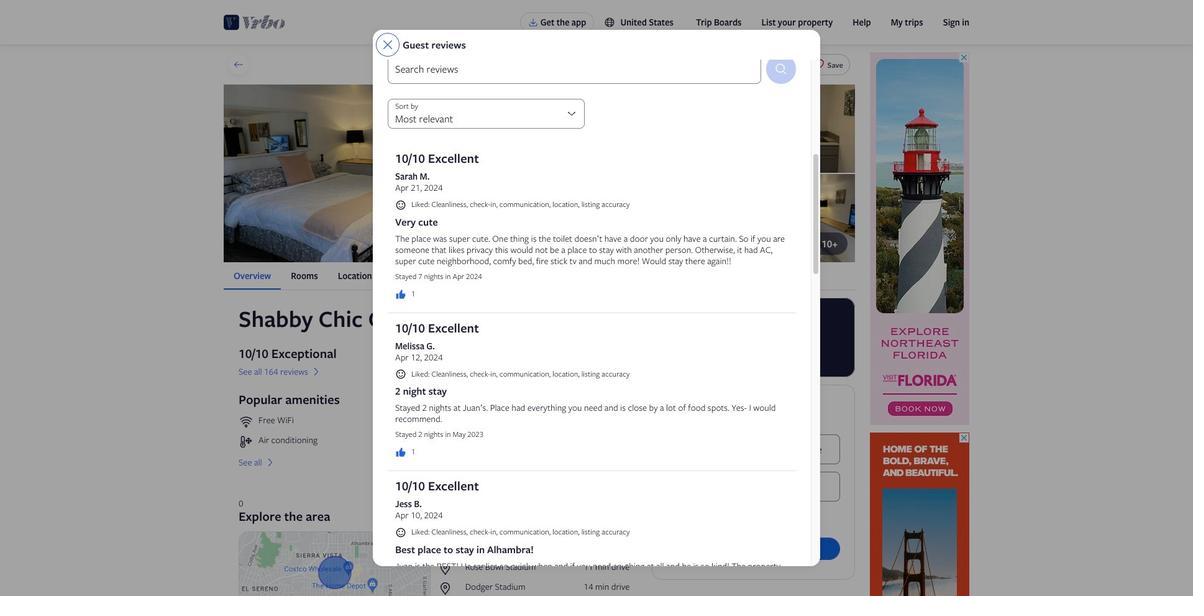 Task type: locate. For each thing, give the bounding box(es) containing it.
None text field
[[388, 54, 761, 84]]

2 small image from the top
[[395, 369, 407, 380]]

cancel, go back to hotel details. image
[[380, 37, 395, 52]]

1 vertical spatial medium image
[[395, 447, 407, 458]]

1 horizontal spatial cal king bed, 43" amazon tv, open space for your personal vacation or work. image
[[540, 85, 697, 173]]

vrbo logo image
[[224, 12, 285, 32]]

0 horizontal spatial medium image
[[265, 457, 276, 468]]

0 horizontal spatial cal king bed, 43" amazon tv, open space for your personal vacation or work. image
[[224, 85, 539, 262]]

fresh towels, hair dryer and shampoo provided. image
[[540, 174, 697, 262]]

3 small image from the top
[[395, 527, 407, 538]]

0 vertical spatial popular location image
[[438, 534, 460, 549]]

medium image
[[395, 289, 407, 300], [395, 447, 407, 458]]

cal king bed. hotel quality image
[[698, 174, 855, 262]]

medium image
[[311, 366, 322, 377], [265, 457, 276, 468]]

dialog
[[373, 30, 821, 596]]

1 vertical spatial small image
[[395, 369, 407, 380]]

list
[[224, 262, 855, 290], [438, 534, 630, 596]]

1 small image from the top
[[395, 199, 407, 210]]

popular location image
[[438, 534, 460, 549], [438, 561, 460, 576], [438, 581, 460, 596]]

2 vertical spatial popular location image
[[438, 581, 460, 596]]

small image
[[395, 199, 407, 210], [395, 369, 407, 380], [395, 527, 407, 538]]

0 vertical spatial medium image
[[395, 289, 407, 300]]

0 vertical spatial small image
[[395, 199, 407, 210]]

cal king bed, 43" amazon tv, open space for your personal vacation or work. image
[[224, 85, 539, 262], [540, 85, 697, 173]]

search button image
[[774, 62, 789, 76]]

download the app button image
[[528, 17, 538, 27]]

0 vertical spatial medium image
[[311, 366, 322, 377]]

small image for 1st medium icon from the top of the page
[[395, 199, 407, 210]]

2 medium image from the top
[[395, 447, 407, 458]]

1 vertical spatial popular location image
[[438, 561, 460, 576]]

1 medium image from the top
[[395, 289, 407, 300]]

2 vertical spatial small image
[[395, 527, 407, 538]]

list item
[[239, 415, 432, 430], [437, 415, 630, 430], [239, 435, 432, 449]]

small image for first medium icon from the bottom of the page
[[395, 369, 407, 380]]

kitchen with electric stove, utensils, coffee mkr, toaster & large mini fridge image
[[698, 85, 855, 173]]



Task type: vqa. For each thing, say whether or not it's contained in the screenshot.
Recently viewed 'region'
no



Task type: describe. For each thing, give the bounding box(es) containing it.
see all properties image
[[233, 59, 244, 70]]

3 popular location image from the top
[[438, 581, 460, 596]]

1 popular location image from the top
[[438, 534, 460, 549]]

0 vertical spatial list
[[224, 262, 855, 290]]

1 cal king bed, 43" amazon tv, open space for your personal vacation or work. image from the left
[[224, 85, 539, 262]]

2 popular location image from the top
[[438, 561, 460, 576]]

1 horizontal spatial medium image
[[311, 366, 322, 377]]

show all 10 images image
[[806, 238, 817, 249]]

1 vertical spatial medium image
[[265, 457, 276, 468]]

2 cal king bed, 43" amazon tv, open space for your personal vacation or work. image from the left
[[540, 85, 697, 173]]

map image
[[239, 532, 431, 596]]

small image
[[604, 17, 616, 28]]

1 vertical spatial list
[[438, 534, 630, 596]]



